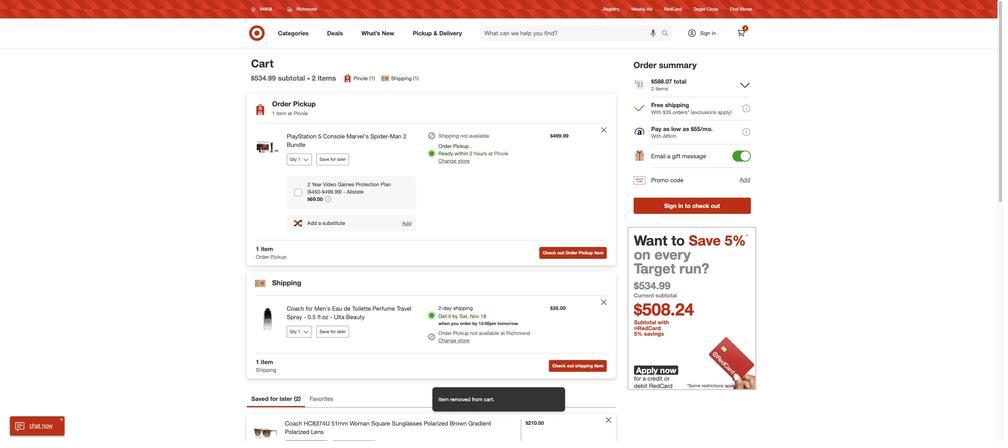 Task type: vqa. For each thing, say whether or not it's contained in the screenshot.
Shipping
yes



Task type: describe. For each thing, give the bounding box(es) containing it.
target inside on every target run?
[[634, 260, 676, 277]]

not inside order pickup not available at richmond change store
[[470, 330, 478, 337]]

get
[[438, 313, 447, 320]]

2 as from the left
[[683, 125, 689, 133]]

coach for men's eau de toilette perfume travel spray - 0.5 fl oz - ulta beauty link
[[287, 305, 416, 322]]

for right saved
[[270, 396, 278, 403]]

$534.99 for $534.99 subtotal
[[251, 74, 276, 82]]

94806
[[260, 6, 272, 12]]

check out shipping item button
[[549, 360, 607, 372]]

ready
[[438, 150, 453, 157]]

Service plan checkbox
[[294, 189, 302, 197]]

search button
[[658, 25, 676, 43]]

fl
[[318, 314, 321, 321]]

coach for coach hc8374u 51mm woman square sunglasses polarized brown gradient polarized lens
[[285, 420, 302, 428]]

playstation 5 console marvel's spider-man 2 bundle link
[[287, 132, 416, 149]]

save for bundle
[[320, 157, 329, 162]]

promo
[[651, 177, 669, 184]]

shipping for day
[[453, 305, 473, 312]]

0 horizontal spatial add button
[[402, 220, 412, 227]]

sign in to check out
[[664, 202, 720, 210]]

pinole inside order pickup ready within 2 hours at pinole change store
[[494, 150, 508, 157]]

pay
[[651, 125, 662, 133]]

0 horizontal spatial add
[[307, 220, 317, 226]]

$35.00
[[550, 305, 566, 312]]

1 horizontal spatial -
[[330, 314, 332, 321]]

with inside pay as low as $55/mo. with affirm
[[651, 133, 662, 139]]

5% savings
[[634, 331, 664, 338]]

on every target run?
[[634, 246, 710, 277]]

in for sign in to check out
[[679, 202, 684, 210]]

save for later for men's
[[320, 329, 346, 335]]

chat now button
[[10, 417, 64, 436]]

item inside 1 item order pickup
[[261, 246, 273, 253]]

hc8374u
[[304, 420, 330, 428]]

out for playstation 5 console marvel's spider-man 2 bundle
[[557, 250, 564, 256]]

$534.99 current subtotal $508.24
[[634, 279, 694, 320]]

change inside order pickup ready within 2 hours at pinole change store
[[438, 158, 457, 164]]

order for order summary
[[634, 60, 657, 70]]

substitute
[[322, 220, 345, 226]]

1 vertical spatial to
[[672, 232, 685, 249]]

richmond inside order pickup not available at richmond change store
[[506, 330, 530, 337]]

item
[[439, 397, 449, 403]]

item inside button
[[594, 250, 604, 256]]

0 vertical spatial out
[[711, 202, 720, 210]]

order for order pickup not available at richmond change store
[[438, 330, 452, 337]]

check for playstation 5 console marvel's spider-man 2 bundle
[[543, 250, 556, 256]]

for down the 'ulta' at the bottom
[[331, 329, 336, 335]]

sign in
[[700, 30, 716, 36]]

want to save 5% *
[[634, 232, 748, 249]]

categories
[[278, 29, 309, 37]]

chat now
[[29, 423, 53, 430]]

order for order pickup ready within 2 hours at pinole change store
[[438, 143, 452, 149]]

save for travel
[[320, 329, 329, 335]]

0 horizontal spatial 5%
[[634, 331, 643, 338]]

find stores
[[730, 6, 753, 12]]

check out shipping item
[[552, 363, 604, 369]]

code
[[671, 177, 684, 184]]

at inside order pickup ready within 2 hours at pinole change store
[[488, 150, 493, 157]]

0.5
[[308, 314, 316, 321]]

stores
[[740, 6, 753, 12]]

item inside button
[[594, 363, 604, 369]]

bundle
[[287, 141, 305, 149]]

restrictions
[[702, 383, 724, 389]]

2 horizontal spatial add
[[740, 176, 751, 184]]

2 inside order pickup ready within 2 hours at pinole change store
[[470, 150, 473, 157]]

item inside 1 item shipping
[[261, 359, 273, 366]]

cart
[[251, 57, 274, 70]]

allstate
[[347, 189, 364, 195]]

pickup inside order pickup not available at richmond change store
[[453, 330, 469, 337]]

day
[[443, 305, 452, 312]]

1 horizontal spatial polarized
[[424, 420, 448, 428]]

saved
[[251, 396, 269, 403]]

to inside button
[[685, 202, 691, 210]]

summary
[[659, 60, 697, 70]]

want
[[634, 232, 668, 249]]

cart item ready to fulfill group for 1 item order pickup
[[247, 124, 616, 241]]

orders*
[[673, 109, 690, 115]]

pickup inside pickup & delivery 'link'
[[413, 29, 432, 37]]

coach hc8374u 51mm woman square sunglasses polarized brown gradient polarized lens list item
[[247, 414, 616, 442]]

0 horizontal spatial -
[[304, 314, 306, 321]]

new
[[382, 29, 394, 37]]

weekly
[[631, 6, 646, 12]]

store inside order pickup not available at richmond change store
[[458, 338, 470, 344]]

toilette
[[352, 305, 371, 313]]

order pickup not available at richmond change store
[[438, 330, 530, 344]]

store inside order pickup ready within 2 hours at pinole change store
[[458, 158, 470, 164]]

email
[[651, 153, 666, 160]]

2 vertical spatial later
[[280, 396, 292, 403]]

delivery
[[439, 29, 462, 37]]

pickup inside order pickup 1 item at pinole
[[293, 100, 316, 108]]

subtotal
[[634, 319, 656, 326]]

1 as from the left
[[663, 125, 670, 133]]

(
[[294, 396, 296, 403]]

promo code
[[651, 177, 684, 184]]

$588.07
[[651, 78, 672, 85]]

pinole inside list
[[354, 75, 368, 82]]

current
[[634, 292, 654, 299]]

a for substitute
[[318, 220, 321, 226]]

brown
[[450, 420, 467, 428]]

check
[[693, 202, 710, 210]]

change inside order pickup not available at richmond change store
[[438, 338, 457, 344]]

now for apply
[[660, 366, 676, 376]]

0 horizontal spatial not
[[460, 133, 468, 139]]

deals
[[327, 29, 343, 37]]

from
[[472, 397, 483, 403]]

1 vertical spatial redcard
[[638, 325, 661, 332]]

*some
[[687, 383, 700, 389]]

(1) for pinole (1)
[[369, 75, 375, 82]]

free
[[651, 101, 664, 109]]

0 horizontal spatial subtotal
[[278, 74, 305, 82]]

0 horizontal spatial by
[[453, 313, 458, 320]]

chat
[[29, 423, 40, 430]]

affirm image
[[635, 128, 645, 135]]

pickup & delivery
[[413, 29, 462, 37]]

pickup inside check out order pickup item button
[[579, 250, 593, 256]]

1 horizontal spatial by
[[472, 321, 477, 327]]

shipping for shipping
[[272, 279, 301, 287]]

2 left favorites
[[296, 396, 299, 403]]

2 down the stores
[[744, 26, 747, 31]]

savings
[[644, 331, 664, 338]]

*
[[746, 234, 748, 239]]

sunglasses
[[392, 420, 422, 428]]

- inside 2 year video games protection plan ($450-$499.99) - allstate
[[343, 189, 345, 195]]

richmond button
[[283, 3, 322, 16]]

$69.00
[[307, 196, 323, 202]]

5
[[318, 133, 321, 140]]

order
[[460, 321, 471, 327]]

gift
[[672, 153, 681, 160]]

order inside 1 item order pickup
[[256, 254, 269, 260]]

registry link
[[603, 6, 620, 12]]

with inside 'free shipping with $35 orders* (exclusions apply)'
[[651, 109, 662, 115]]

)
[[299, 396, 301, 403]]

1 inside order pickup 1 item at pinole
[[272, 110, 275, 117]]

0 vertical spatial redcard
[[664, 6, 682, 12]]

0 vertical spatial 5%
[[725, 232, 746, 249]]

playstation 5 console marvel's spider-man 2 bundle
[[287, 133, 407, 149]]

0 vertical spatial available
[[469, 133, 489, 139]]

1 horizontal spatial add
[[402, 220, 412, 227]]

$55/mo.
[[691, 125, 713, 133]]

sat,
[[459, 313, 469, 320]]

not available radio
[[428, 334, 436, 341]]

$499.99)
[[322, 189, 342, 195]]

$210.00
[[526, 420, 544, 427]]

save for later for console
[[320, 157, 346, 162]]

2-
[[438, 305, 443, 312]]

gradient
[[468, 420, 491, 428]]

(1) for shipping (1)
[[413, 75, 419, 82]]

lens
[[311, 429, 324, 436]]

1 vertical spatial polarized
[[285, 429, 309, 436]]

console
[[323, 133, 345, 140]]

apply.
[[725, 383, 736, 389]]

what's new link
[[355, 25, 404, 41]]

playstation 5 console marvel&#39;s spider-man 2 bundle image
[[253, 132, 282, 162]]

shipping for shipping (1)
[[391, 75, 412, 82]]



Task type: locate. For each thing, give the bounding box(es) containing it.
perfume
[[373, 305, 395, 313]]

2 vertical spatial shipping
[[575, 363, 593, 369]]

order
[[634, 60, 657, 70], [272, 100, 291, 108], [438, 143, 452, 149], [565, 250, 578, 256], [256, 254, 269, 260], [438, 330, 452, 337]]

order inside order pickup 1 item at pinole
[[272, 100, 291, 108]]

1 vertical spatial in
[[679, 202, 684, 210]]

save for later button
[[316, 154, 349, 165], [316, 326, 349, 338]]

2 inside 2 year video games protection plan ($450-$499.99) - allstate
[[307, 181, 310, 188]]

1 with from the top
[[651, 109, 662, 115]]

1 vertical spatial change
[[438, 338, 457, 344]]

0 vertical spatial 1
[[272, 110, 275, 117]]

1 vertical spatial pinole
[[294, 110, 308, 117]]

0 vertical spatial with
[[651, 109, 662, 115]]

at for order pickup 1 item at pinole
[[288, 110, 292, 117]]

(exclusions
[[691, 109, 717, 115]]

1 vertical spatial target
[[634, 260, 676, 277]]

tomorrow
[[498, 321, 518, 327]]

2 change store button from the top
[[438, 337, 470, 345]]

circle
[[707, 6, 718, 12]]

pinole (1)
[[354, 75, 375, 82]]

order pickup 1 item at pinole
[[272, 100, 316, 117]]

2 left hours
[[470, 150, 473, 157]]

1 vertical spatial 1
[[256, 246, 259, 253]]

woman
[[350, 420, 370, 428]]

2 inside $588.07 total 2 items
[[651, 85, 654, 92]]

by right it
[[453, 313, 458, 320]]

2 vertical spatial out
[[567, 363, 574, 369]]

1 horizontal spatial as
[[683, 125, 689, 133]]

with down pay in the right of the page
[[651, 133, 662, 139]]

0 horizontal spatial in
[[679, 202, 684, 210]]

available inside order pickup not available at richmond change store
[[479, 330, 499, 337]]

1 change from the top
[[438, 158, 457, 164]]

0 vertical spatial polarized
[[424, 420, 448, 428]]

change store button for order pickup
[[438, 337, 470, 345]]

$588.07 total 2 items
[[651, 78, 687, 92]]

-
[[343, 189, 345, 195], [304, 314, 306, 321], [330, 314, 332, 321]]

at right hours
[[488, 150, 493, 157]]

hours
[[474, 150, 487, 157]]

check inside check out order pickup item button
[[543, 250, 556, 256]]

2 horizontal spatial out
[[711, 202, 720, 210]]

1 horizontal spatial in
[[712, 30, 716, 36]]

shipping inside button
[[575, 363, 593, 369]]

0 vertical spatial save for later
[[320, 157, 346, 162]]

2 down the $588.07
[[651, 85, 654, 92]]

0 vertical spatial not
[[460, 133, 468, 139]]

now right apply
[[660, 366, 676, 376]]

coach hc8374u 51mm woman square sunglasses polarized brown gradient polarized lens image
[[251, 418, 281, 442]]

0 horizontal spatial items
[[318, 74, 336, 82]]

search
[[658, 30, 676, 37]]

as up affirm at top right
[[663, 125, 670, 133]]

for inside coach for men's eau de toilette perfume travel spray - 0.5 fl oz - ulta beauty
[[306, 305, 313, 313]]

you
[[451, 321, 459, 327]]

0 horizontal spatial as
[[663, 125, 670, 133]]

nov
[[470, 313, 479, 320]]

0 vertical spatial subtotal
[[278, 74, 305, 82]]

change down "ready"
[[438, 158, 457, 164]]

save for later down console
[[320, 157, 346, 162]]

coach up spray
[[287, 305, 304, 313]]

order for order pickup 1 item at pinole
[[272, 100, 291, 108]]

a left gift
[[668, 153, 671, 160]]

shipping for out
[[575, 363, 593, 369]]

redcard inside the apply now for a credit or debit redcard
[[649, 383, 673, 390]]

1 vertical spatial coach
[[285, 420, 302, 428]]

0 vertical spatial sign
[[700, 30, 710, 36]]

save for later button down console
[[316, 154, 349, 165]]

- right oz
[[330, 314, 332, 321]]

to right want
[[672, 232, 685, 249]]

order inside order pickup ready within 2 hours at pinole change store
[[438, 143, 452, 149]]

a inside the apply now for a credit or debit redcard
[[643, 375, 646, 383]]

for down console
[[331, 157, 336, 162]]

1 vertical spatial $534.99
[[634, 279, 671, 292]]

at inside order pickup 1 item at pinole
[[288, 110, 292, 117]]

2 vertical spatial redcard
[[649, 383, 673, 390]]

0 horizontal spatial $534.99
[[251, 74, 276, 82]]

1 vertical spatial now
[[42, 423, 53, 430]]

find
[[730, 6, 739, 12]]

out inside button
[[557, 250, 564, 256]]

now inside button
[[42, 423, 53, 430]]

for up 0.5
[[306, 305, 313, 313]]

check for coach for men's eau de toilette perfume travel spray - 0.5 fl oz - ulta beauty
[[552, 363, 566, 369]]

2 link
[[733, 25, 750, 41]]

1 horizontal spatial 5%
[[725, 232, 746, 249]]

beauty
[[346, 314, 365, 321]]

2 (1) from the left
[[413, 75, 419, 82]]

target down want
[[634, 260, 676, 277]]

richmond
[[297, 6, 317, 12], [506, 330, 530, 337]]

0 vertical spatial items
[[318, 74, 336, 82]]

spider-
[[370, 133, 390, 140]]

1 vertical spatial save for later
[[320, 329, 346, 335]]

out for coach for men's eau de toilette perfume travel spray - 0.5 fl oz - ulta beauty
[[567, 363, 574, 369]]

pinole
[[354, 75, 368, 82], [294, 110, 308, 117], [494, 150, 508, 157]]

apply now for a credit or debit redcard
[[634, 366, 676, 390]]

save up the run?
[[689, 232, 721, 249]]

at down tomorrow
[[501, 330, 505, 337]]

2 vertical spatial save
[[320, 329, 329, 335]]

0 vertical spatial pinole
[[354, 75, 368, 82]]

save
[[320, 157, 329, 162], [689, 232, 721, 249], [320, 329, 329, 335]]

target inside 'link'
[[694, 6, 706, 12]]

0 vertical spatial in
[[712, 30, 716, 36]]

1 horizontal spatial pinole
[[354, 75, 368, 82]]

in
[[712, 30, 716, 36], [679, 202, 684, 210]]

subtotal right current
[[656, 292, 677, 299]]

message
[[682, 153, 706, 160]]

save down oz
[[320, 329, 329, 335]]

$534.99 inside $534.99 current subtotal $508.24
[[634, 279, 671, 292]]

later for eau
[[337, 329, 346, 335]]

Store pickup radio
[[428, 150, 436, 157]]

what's
[[361, 29, 380, 37]]

save for later down the 'ulta' at the bottom
[[320, 329, 346, 335]]

cart item ready to fulfill group
[[247, 124, 616, 241], [247, 296, 616, 354]]

$508.24
[[634, 299, 694, 320]]

marvel's
[[347, 133, 369, 140]]

chat now dialog
[[10, 417, 64, 436]]

polarized
[[424, 420, 448, 428], [285, 429, 309, 436]]

1 store from the top
[[458, 158, 470, 164]]

1 horizontal spatial not
[[470, 330, 478, 337]]

coach hc8374u 51mm woman square sunglasses polarized brown gradient polarized lens link
[[285, 420, 517, 437]]

what's new
[[361, 29, 394, 37]]

0 horizontal spatial pinole
[[294, 110, 308, 117]]

cart item ready to fulfill group containing playstation 5 console marvel's spider-man 2 bundle
[[247, 124, 616, 241]]

not down order
[[470, 330, 478, 337]]

target left the circle
[[694, 6, 706, 12]]

sign down target circle 'link'
[[700, 30, 710, 36]]

1 horizontal spatial shipping
[[575, 363, 593, 369]]

square
[[371, 420, 390, 428]]

$534.99 for $534.99 current subtotal $508.24
[[634, 279, 671, 292]]

cart item ready to fulfill group containing coach for men's eau de toilette perfume travel spray - 0.5 fl oz - ulta beauty
[[247, 296, 616, 354]]

save for later button for console
[[316, 154, 349, 165]]

1 vertical spatial change store button
[[438, 337, 470, 345]]

item
[[276, 110, 286, 117], [261, 246, 273, 253], [594, 250, 604, 256], [261, 359, 273, 366], [594, 363, 604, 369]]

What can we help you find? suggestions appear below search field
[[480, 25, 664, 41]]

51mm
[[331, 420, 348, 428]]

store down within
[[458, 158, 470, 164]]

1 vertical spatial add button
[[402, 220, 412, 227]]

1 vertical spatial richmond
[[506, 330, 530, 337]]

shipping inside 2-day shipping get it by sat, nov 18 when you order by 12:00pm tomorrow
[[453, 305, 473, 312]]

later for marvel's
[[337, 157, 346, 162]]

shipping for shipping not available
[[438, 133, 459, 139]]

0 horizontal spatial sign
[[664, 202, 677, 210]]

- left 0.5
[[304, 314, 306, 321]]

in for sign in
[[712, 30, 716, 36]]

&
[[434, 29, 438, 37]]

coach inside coach for men's eau de toilette perfume travel spray - 0.5 fl oz - ulta beauty
[[287, 305, 304, 313]]

change store button for ready within 2 hours
[[438, 157, 470, 165]]

2 change from the top
[[438, 338, 457, 344]]

in left check
[[679, 202, 684, 210]]

sign
[[700, 30, 710, 36], [664, 202, 677, 210]]

1 for coach
[[256, 359, 259, 366]]

now
[[660, 366, 676, 376], [42, 423, 53, 430]]

0 vertical spatial by
[[453, 313, 458, 320]]

list containing pinole (1)
[[343, 74, 419, 83]]

2 inside playstation 5 console marvel's spider-man 2 bundle
[[403, 133, 407, 140]]

($450-
[[307, 189, 322, 195]]

not up within
[[460, 133, 468, 139]]

2 left year at top left
[[307, 181, 310, 188]]

shipping inside 'free shipping with $35 orders* (exclusions apply)'
[[665, 101, 689, 109]]

1 horizontal spatial items
[[656, 85, 668, 92]]

as right low
[[683, 125, 689, 133]]

with
[[658, 319, 669, 326]]

pickup inside 1 item order pickup
[[271, 254, 286, 260]]

0 vertical spatial store
[[458, 158, 470, 164]]

0 vertical spatial to
[[685, 202, 691, 210]]

change right not available option
[[438, 338, 457, 344]]

0 vertical spatial save
[[320, 157, 329, 162]]

0 vertical spatial richmond
[[297, 6, 317, 12]]

0 horizontal spatial polarized
[[285, 429, 309, 436]]

de
[[344, 305, 351, 313]]

categories link
[[272, 25, 318, 41]]

2 save for later button from the top
[[316, 326, 349, 338]]

for inside the apply now for a credit or debit redcard
[[634, 375, 641, 383]]

year
[[312, 181, 322, 188]]

now inside the apply now for a credit or debit redcard
[[660, 366, 676, 376]]

0 vertical spatial save for later button
[[316, 154, 349, 165]]

1 horizontal spatial $534.99
[[634, 279, 671, 292]]

coach inside coach hc8374u 51mm woman square sunglasses polarized brown gradient polarized lens
[[285, 420, 302, 428]]

target circle
[[694, 6, 718, 12]]

as
[[663, 125, 670, 133], [683, 125, 689, 133]]

1 change store button from the top
[[438, 157, 470, 165]]

affirm image
[[634, 127, 646, 139]]

2 with from the top
[[651, 133, 662, 139]]

every
[[655, 246, 691, 263]]

2 vertical spatial pinole
[[494, 150, 508, 157]]

*some restrictions apply.
[[687, 383, 736, 389]]

1 inside 1 item order pickup
[[256, 246, 259, 253]]

item inside order pickup 1 item at pinole
[[276, 110, 286, 117]]

2 right man at the left
[[403, 133, 407, 140]]

by down nov
[[472, 321, 477, 327]]

available up hours
[[469, 133, 489, 139]]

saved for later ( 2 )
[[251, 396, 301, 403]]

plan
[[381, 181, 391, 188]]

$534.99
[[251, 74, 276, 82], [634, 279, 671, 292]]

men's
[[314, 305, 330, 313]]

0 vertical spatial target
[[694, 6, 706, 12]]

sign down promo code
[[664, 202, 677, 210]]

order inside order pickup not available at richmond change store
[[438, 330, 452, 337]]

now right chat
[[42, 423, 53, 430]]

at inside order pickup not available at richmond change store
[[501, 330, 505, 337]]

at for order pickup not available at richmond change store
[[501, 330, 505, 337]]

1 (1) from the left
[[369, 75, 375, 82]]

sign inside button
[[664, 202, 677, 210]]

1 save for later button from the top
[[316, 154, 349, 165]]

sign in to check out button
[[634, 198, 751, 214]]

18
[[481, 313, 486, 320]]

1 horizontal spatial now
[[660, 366, 676, 376]]

0 horizontal spatial at
[[288, 110, 292, 117]]

0 vertical spatial shipping
[[665, 101, 689, 109]]

available down the 12:00pm
[[479, 330, 499, 337]]

1 vertical spatial shipping
[[453, 305, 473, 312]]

0 vertical spatial cart item ready to fulfill group
[[247, 124, 616, 241]]

2 right the '$534.99 subtotal'
[[312, 74, 316, 82]]

protection
[[356, 181, 379, 188]]

pinole inside order pickup 1 item at pinole
[[294, 110, 308, 117]]

favorites
[[310, 396, 333, 403]]

out
[[711, 202, 720, 210], [557, 250, 564, 256], [567, 363, 574, 369]]

pickup inside order pickup ready within 2 hours at pinole change store
[[453, 143, 469, 149]]

later down playstation 5 console marvel's spider-man 2 bundle
[[337, 157, 346, 162]]

run?
[[680, 260, 710, 277]]

1 save for later from the top
[[320, 157, 346, 162]]

ad
[[647, 6, 652, 12]]

with down the free
[[651, 109, 662, 115]]

✕
[[60, 418, 63, 422]]

0 horizontal spatial a
[[318, 220, 321, 226]]

redcard link
[[664, 6, 682, 12]]

1 horizontal spatial add button
[[739, 176, 751, 185]]

shipping not available
[[438, 133, 489, 139]]

change store button down within
[[438, 157, 470, 165]]

change store button
[[438, 157, 470, 165], [438, 337, 470, 345]]

richmond up categories link
[[297, 6, 317, 12]]

shipping inside list
[[391, 75, 412, 82]]

ulta
[[334, 314, 345, 321]]

at up playstation
[[288, 110, 292, 117]]

a left credit
[[643, 375, 646, 383]]

- down games
[[343, 189, 345, 195]]

polarized left lens at the bottom
[[285, 429, 309, 436]]

0 vertical spatial now
[[660, 366, 676, 376]]

0 vertical spatial coach
[[287, 305, 304, 313]]

1 horizontal spatial sign
[[700, 30, 710, 36]]

cart.
[[484, 397, 495, 403]]

1 vertical spatial out
[[557, 250, 564, 256]]

2 store from the top
[[458, 338, 470, 344]]

$534.99 down cart
[[251, 74, 276, 82]]

1 vertical spatial with
[[651, 133, 662, 139]]

2 vertical spatial a
[[643, 375, 646, 383]]

1 for playstation
[[256, 246, 259, 253]]

save for later button for men's
[[316, 326, 349, 338]]

debit
[[634, 383, 648, 390]]

None radio
[[428, 132, 436, 140], [428, 312, 436, 320], [428, 132, 436, 140], [428, 312, 436, 320]]

0 horizontal spatial now
[[42, 423, 53, 430]]

change store button down you
[[438, 337, 470, 345]]

a for gift
[[668, 153, 671, 160]]

later down the 'ulta' at the bottom
[[337, 329, 346, 335]]

1 horizontal spatial a
[[643, 375, 646, 383]]

2 horizontal spatial -
[[343, 189, 345, 195]]

target circle link
[[694, 6, 718, 12]]

by
[[453, 313, 458, 320], [472, 321, 477, 327]]

$534.99 up $508.24
[[634, 279, 671, 292]]

2 horizontal spatial shipping
[[665, 101, 689, 109]]

list
[[343, 74, 419, 83]]

sign for sign in to check out
[[664, 202, 677, 210]]

0 horizontal spatial richmond
[[297, 6, 317, 12]]

2 save for later from the top
[[320, 329, 346, 335]]

1 vertical spatial a
[[318, 220, 321, 226]]

coach left hc8374u
[[285, 420, 302, 428]]

order inside button
[[565, 250, 578, 256]]

1 horizontal spatial target
[[694, 6, 706, 12]]

1 vertical spatial subtotal
[[656, 292, 677, 299]]

2 vertical spatial 1
[[256, 359, 259, 366]]

0 vertical spatial check
[[543, 250, 556, 256]]

2 horizontal spatial pinole
[[494, 150, 508, 157]]

order summary
[[634, 60, 697, 70]]

coach hc8374u 51mm woman square sunglasses polarized brown gradient polarized lens
[[285, 420, 491, 436]]

richmond down tomorrow
[[506, 330, 530, 337]]

1 item shipping
[[256, 359, 276, 373]]

1 vertical spatial not
[[470, 330, 478, 337]]

cart item ready to fulfill group for 1 item shipping
[[247, 296, 616, 354]]

0 vertical spatial change store button
[[438, 157, 470, 165]]

coach for men&#39;s eau de toilette perfume travel spray - 0.5 fl oz - ulta beauty image
[[253, 305, 282, 334]]

save for later button down the 'ulta' at the bottom
[[316, 326, 349, 338]]

pickup & delivery link
[[407, 25, 471, 41]]

a left substitute
[[318, 220, 321, 226]]

store down order
[[458, 338, 470, 344]]

1 horizontal spatial subtotal
[[656, 292, 677, 299]]

2 items
[[312, 74, 336, 82]]

in down the circle
[[712, 30, 716, 36]]

2 cart item ready to fulfill group from the top
[[247, 296, 616, 354]]

subtotal inside $534.99 current subtotal $508.24
[[656, 292, 677, 299]]

check inside check out shipping item button
[[552, 363, 566, 369]]

check
[[543, 250, 556, 256], [552, 363, 566, 369]]

man
[[390, 133, 402, 140]]

order pickup ready within 2 hours at pinole change store
[[438, 143, 508, 164]]

to left check
[[685, 202, 691, 210]]

1 vertical spatial cart item ready to fulfill group
[[247, 296, 616, 354]]

1 vertical spatial 5%
[[634, 331, 643, 338]]

sign for sign in
[[700, 30, 710, 36]]

travel
[[397, 305, 412, 313]]

1 item order pickup
[[256, 246, 286, 260]]

1 inside 1 item shipping
[[256, 359, 259, 366]]

1 vertical spatial items
[[656, 85, 668, 92]]

0 vertical spatial a
[[668, 153, 671, 160]]

polarized left brown on the bottom of page
[[424, 420, 448, 428]]

save down the 5
[[320, 157, 329, 162]]

in inside button
[[679, 202, 684, 210]]

oz
[[322, 314, 328, 321]]

1 cart item ready to fulfill group from the top
[[247, 124, 616, 241]]

target
[[694, 6, 706, 12], [634, 260, 676, 277]]

items inside $588.07 total 2 items
[[656, 85, 668, 92]]

1 vertical spatial check
[[552, 363, 566, 369]]

later left the (
[[280, 396, 292, 403]]

richmond inside dropdown button
[[297, 6, 317, 12]]

subtotal up order pickup 1 item at pinole at top left
[[278, 74, 305, 82]]

for
[[331, 157, 336, 162], [306, 305, 313, 313], [331, 329, 336, 335], [634, 375, 641, 383], [270, 396, 278, 403]]

now for chat
[[42, 423, 53, 430]]

for left credit
[[634, 375, 641, 383]]

1 vertical spatial save
[[689, 232, 721, 249]]

coach for coach for men's eau de toilette perfume travel spray - 0.5 fl oz - ulta beauty
[[287, 305, 304, 313]]



